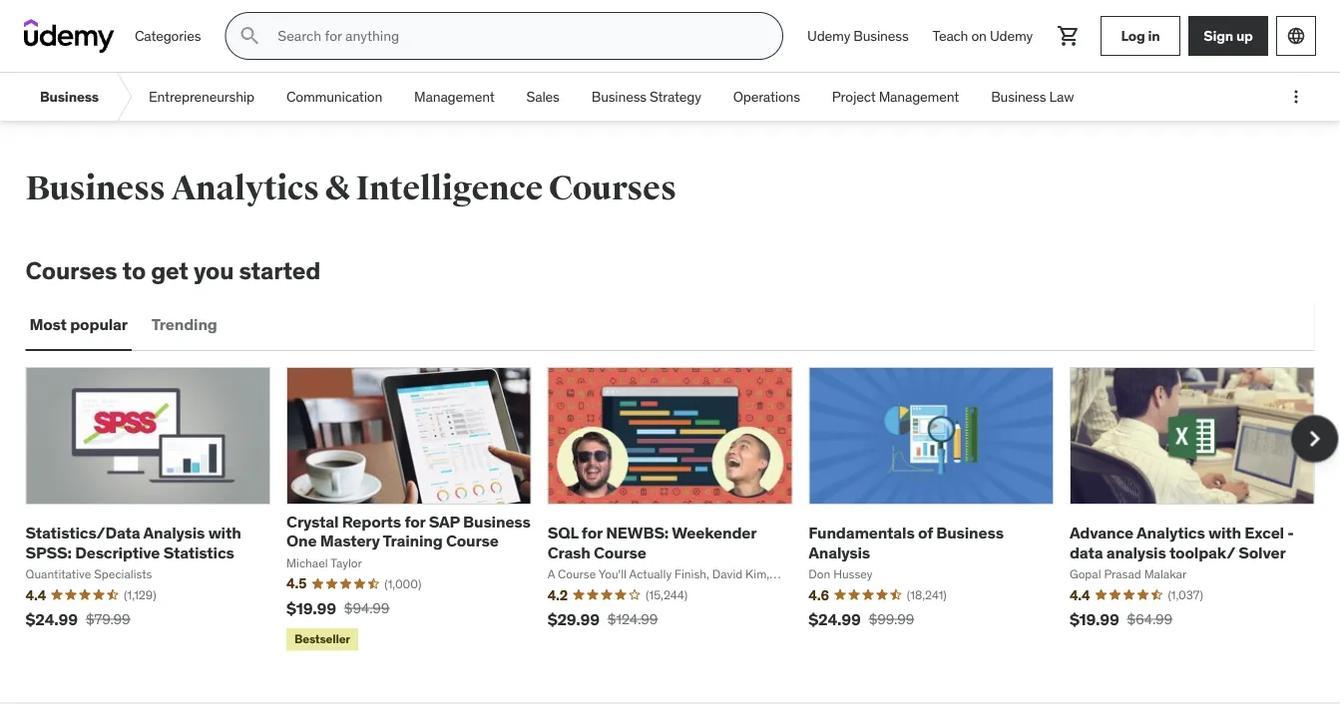 Task type: describe. For each thing, give the bounding box(es) containing it.
management link
[[398, 73, 511, 121]]

business up project management
[[854, 27, 909, 45]]

get
[[151, 256, 189, 286]]

sql for newbs: weekender crash course
[[548, 523, 757, 563]]

you
[[194, 256, 234, 286]]

statistics
[[163, 542, 234, 563]]

most popular button
[[25, 301, 132, 349]]

communication link
[[270, 73, 398, 121]]

sap
[[429, 512, 460, 533]]

fundamentals
[[809, 523, 915, 544]]

with for analytics
[[1209, 523, 1242, 544]]

statistics/data analysis with spss: descriptive statistics link
[[25, 523, 241, 563]]

-
[[1288, 523, 1294, 544]]

courses to get you started
[[25, 256, 321, 286]]

fundamentals of business analysis link
[[809, 523, 1004, 563]]

teach on udemy
[[933, 27, 1033, 45]]

started
[[239, 256, 321, 286]]

to
[[122, 256, 146, 286]]

operations link
[[717, 73, 816, 121]]

up
[[1237, 27, 1254, 45]]

sales
[[527, 88, 560, 106]]

udemy business
[[808, 27, 909, 45]]

crystal reports for sap business one mastery training course
[[287, 512, 531, 552]]

log in
[[1122, 27, 1160, 45]]

&
[[325, 168, 350, 209]]

analysis inside fundamentals of business analysis
[[809, 542, 871, 563]]

sign
[[1204, 27, 1234, 45]]

business law link
[[975, 73, 1090, 121]]

sign up
[[1204, 27, 1254, 45]]

most
[[29, 315, 67, 335]]

most popular
[[29, 315, 128, 335]]

law
[[1050, 88, 1074, 106]]

operations
[[733, 88, 800, 106]]

crystal reports for sap business one mastery training course link
[[287, 512, 531, 552]]

project management
[[832, 88, 960, 106]]

2 management from the left
[[879, 88, 960, 106]]

sql for newbs: weekender crash course link
[[548, 523, 757, 563]]

on
[[972, 27, 987, 45]]

log
[[1122, 27, 1146, 45]]

statistics/data
[[25, 523, 140, 544]]

training
[[383, 531, 443, 552]]

shopping cart with 0 items image
[[1057, 24, 1081, 48]]

carousel element
[[25, 367, 1339, 655]]

advance
[[1070, 523, 1134, 544]]

business link
[[24, 73, 115, 121]]

in
[[1148, 27, 1160, 45]]

mastery
[[320, 531, 380, 552]]

log in link
[[1101, 16, 1181, 56]]

spss:
[[25, 542, 72, 563]]

solver
[[1239, 542, 1286, 563]]

sql
[[548, 523, 578, 544]]

crystal
[[287, 512, 339, 533]]

advance analytics with excel - data analysis toolpak/ solver link
[[1070, 523, 1294, 563]]

course inside crystal reports for sap business one mastery training course
[[446, 531, 499, 552]]

teach
[[933, 27, 969, 45]]

entrepreneurship
[[149, 88, 254, 106]]

1 horizontal spatial courses
[[549, 168, 676, 209]]



Task type: locate. For each thing, give the bounding box(es) containing it.
business
[[854, 27, 909, 45], [40, 88, 99, 106], [592, 88, 647, 106], [991, 88, 1047, 106], [25, 168, 165, 209], [463, 512, 531, 533], [937, 523, 1004, 544]]

udemy business link
[[796, 12, 921, 60]]

for inside sql for newbs: weekender crash course
[[582, 523, 603, 544]]

1 vertical spatial analytics
[[1137, 523, 1206, 544]]

business left arrow pointing to subcategory menu links image
[[40, 88, 99, 106]]

for right sql
[[582, 523, 603, 544]]

2 with from the left
[[1209, 523, 1242, 544]]

1 horizontal spatial course
[[594, 542, 647, 563]]

for left sap
[[405, 512, 426, 533]]

newbs:
[[606, 523, 669, 544]]

udemy
[[808, 27, 851, 45], [990, 27, 1033, 45]]

course right crash
[[594, 542, 647, 563]]

with inside statistics/data analysis with spss: descriptive statistics
[[208, 523, 241, 544]]

business strategy
[[592, 88, 702, 106]]

analysis right 'statistics/data' on the left bottom of the page
[[143, 523, 205, 544]]

1 horizontal spatial udemy
[[990, 27, 1033, 45]]

with left one
[[208, 523, 241, 544]]

analytics right advance
[[1137, 523, 1206, 544]]

one
[[287, 531, 317, 552]]

courses
[[549, 168, 676, 209], [25, 256, 117, 286]]

statistics/data analysis with spss: descriptive statistics
[[25, 523, 241, 563]]

analytics up the you
[[171, 168, 319, 209]]

analysis left of
[[809, 542, 871, 563]]

1 horizontal spatial for
[[582, 523, 603, 544]]

advance analytics with excel - data analysis toolpak/ solver
[[1070, 523, 1294, 563]]

course inside sql for newbs: weekender crash course
[[594, 542, 647, 563]]

1 horizontal spatial with
[[1209, 523, 1242, 544]]

project management link
[[816, 73, 975, 121]]

udemy inside teach on udemy link
[[990, 27, 1033, 45]]

analysis
[[143, 523, 205, 544], [809, 542, 871, 563]]

Search for anything text field
[[274, 19, 759, 53]]

categories button
[[123, 12, 213, 60]]

intelligence
[[356, 168, 543, 209]]

0 horizontal spatial with
[[208, 523, 241, 544]]

business left law
[[991, 88, 1047, 106]]

communication
[[286, 88, 382, 106]]

data
[[1070, 542, 1103, 563]]

crash
[[548, 542, 591, 563]]

sales link
[[511, 73, 576, 121]]

1 horizontal spatial analysis
[[809, 542, 871, 563]]

0 horizontal spatial for
[[405, 512, 426, 533]]

course
[[446, 531, 499, 552], [594, 542, 647, 563]]

for
[[405, 512, 426, 533], [582, 523, 603, 544]]

1 udemy from the left
[[808, 27, 851, 45]]

course right training
[[446, 531, 499, 552]]

with for analysis
[[208, 523, 241, 544]]

of
[[918, 523, 933, 544]]

udemy inside udemy business link
[[808, 27, 851, 45]]

reports
[[342, 512, 401, 533]]

0 horizontal spatial course
[[446, 531, 499, 552]]

management right project
[[879, 88, 960, 106]]

1 horizontal spatial management
[[879, 88, 960, 106]]

trending button
[[148, 301, 221, 349]]

excel
[[1245, 523, 1285, 544]]

choose a language image
[[1287, 26, 1307, 46]]

business analytics & intelligence courses
[[25, 168, 676, 209]]

weekender
[[672, 523, 757, 544]]

analytics for advance
[[1137, 523, 1206, 544]]

analysis
[[1107, 542, 1167, 563]]

1 management from the left
[[414, 88, 495, 106]]

for inside crystal reports for sap business one mastery training course
[[405, 512, 426, 533]]

management down the search for anything text field
[[414, 88, 495, 106]]

courses up most popular
[[25, 256, 117, 286]]

categories
[[135, 27, 201, 45]]

0 horizontal spatial courses
[[25, 256, 117, 286]]

1 horizontal spatial analytics
[[1137, 523, 1206, 544]]

next image
[[1299, 423, 1331, 455]]

with
[[208, 523, 241, 544], [1209, 523, 1242, 544]]

analytics
[[171, 168, 319, 209], [1137, 523, 1206, 544]]

with left excel
[[1209, 523, 1242, 544]]

analysis inside statistics/data analysis with spss: descriptive statistics
[[143, 523, 205, 544]]

1 with from the left
[[208, 523, 241, 544]]

trending
[[152, 315, 217, 335]]

business inside fundamentals of business analysis
[[937, 523, 1004, 544]]

business law
[[991, 88, 1074, 106]]

courses down "business strategy" link
[[549, 168, 676, 209]]

2 udemy from the left
[[990, 27, 1033, 45]]

business up the to
[[25, 168, 165, 209]]

business inside crystal reports for sap business one mastery training course
[[463, 512, 531, 533]]

business left 'strategy'
[[592, 88, 647, 106]]

fundamentals of business analysis
[[809, 523, 1004, 563]]

teach on udemy link
[[921, 12, 1045, 60]]

udemy right the on
[[990, 27, 1033, 45]]

1 vertical spatial courses
[[25, 256, 117, 286]]

0 horizontal spatial management
[[414, 88, 495, 106]]

entrepreneurship link
[[133, 73, 270, 121]]

submit search image
[[238, 24, 262, 48]]

0 horizontal spatial analysis
[[143, 523, 205, 544]]

0 vertical spatial courses
[[549, 168, 676, 209]]

analytics inside advance analytics with excel - data analysis toolpak/ solver
[[1137, 523, 1206, 544]]

udemy up project
[[808, 27, 851, 45]]

business right of
[[937, 523, 1004, 544]]

strategy
[[650, 88, 702, 106]]

popular
[[70, 315, 128, 335]]

descriptive
[[75, 542, 160, 563]]

sign up link
[[1189, 16, 1269, 56]]

0 horizontal spatial analytics
[[171, 168, 319, 209]]

project
[[832, 88, 876, 106]]

with inside advance analytics with excel - data analysis toolpak/ solver
[[1209, 523, 1242, 544]]

arrow pointing to subcategory menu links image
[[115, 73, 133, 121]]

0 vertical spatial analytics
[[171, 168, 319, 209]]

udemy image
[[24, 19, 115, 53]]

management
[[414, 88, 495, 106], [879, 88, 960, 106]]

analytics for business
[[171, 168, 319, 209]]

business strategy link
[[576, 73, 717, 121]]

more subcategory menu links image
[[1287, 87, 1307, 107]]

business right sap
[[463, 512, 531, 533]]

toolpak/
[[1170, 542, 1236, 563]]

0 horizontal spatial udemy
[[808, 27, 851, 45]]



Task type: vqa. For each thing, say whether or not it's contained in the screenshot.
Business Analytics & Intelligence Courses
yes



